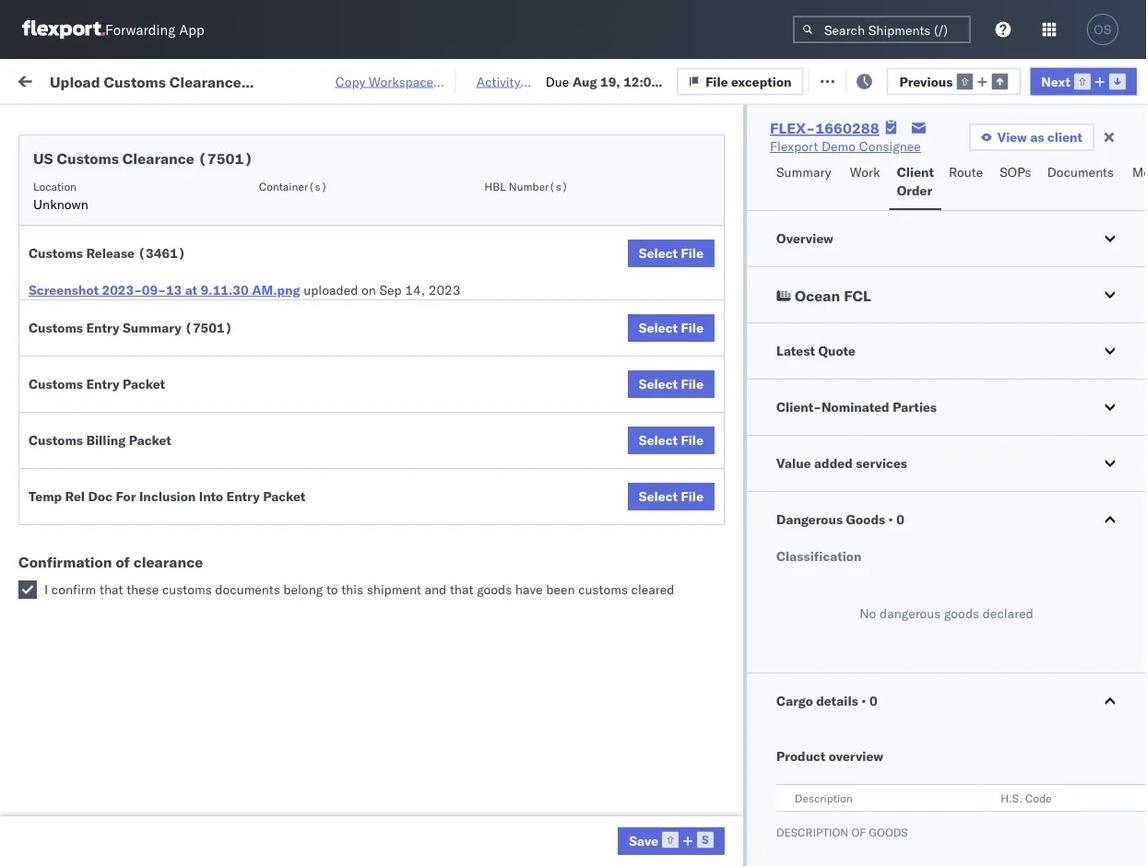 Task type: vqa. For each thing, say whether or not it's contained in the screenshot.
bottommost "•"
yes



Task type: locate. For each thing, give the bounding box(es) containing it.
2 vertical spatial packet
[[263, 489, 305, 505]]

1 select from the top
[[639, 245, 678, 261]]

exception up flex-1660288
[[731, 73, 792, 89]]

0 vertical spatial flexport demo consignee
[[770, 138, 921, 154]]

3 schedule pickup from los angeles, ca button from the top
[[42, 336, 262, 375]]

work
[[200, 71, 232, 88], [850, 164, 880, 180]]

0 vertical spatial (7501)
[[198, 149, 253, 168]]

4 resize handle column header from the left
[[653, 143, 675, 867]]

0 vertical spatial confirm
[[42, 499, 90, 516]]

documents button
[[1040, 156, 1125, 210]]

1 schedule delivery appointment link from the top
[[42, 183, 227, 202]]

1 horizontal spatial goods
[[869, 826, 908, 840]]

quote
[[818, 343, 856, 359]]

integration down vandelay
[[804, 753, 868, 769]]

work down flexport demo consignee link
[[850, 164, 880, 180]]

2 horizontal spatial goods
[[944, 606, 979, 622]]

schedule delivery appointment link for 3rd schedule delivery appointment button from the top of the page
[[42, 467, 227, 486]]

2 vertical spatial appointment
[[151, 468, 227, 484]]

pdt, up 11:00 pm pst, nov 8, 2022
[[360, 347, 389, 363]]

resize handle column header
[[264, 143, 286, 867], [468, 143, 491, 867], [533, 143, 555, 867], [653, 143, 675, 867], [773, 143, 795, 867], [957, 143, 979, 867], [1105, 143, 1127, 867], [1113, 143, 1135, 867]]

app
[[179, 21, 204, 38]]

overview
[[829, 749, 884, 765]]

work inside import work button
[[200, 71, 232, 88]]

filtered by:
[[18, 113, 84, 129]]

schedule delivery appointment up "for"
[[42, 468, 227, 484]]

0 vertical spatial description
[[795, 792, 853, 806]]

at right 13
[[185, 282, 197, 298]]

0 vertical spatial documents
[[1047, 164, 1114, 180]]

at left risk in the left of the page
[[366, 71, 377, 88]]

have
[[515, 582, 543, 598]]

am
[[573, 92, 594, 108]]

0 vertical spatial summary
[[777, 164, 831, 180]]

description
[[795, 792, 853, 806], [777, 826, 849, 840]]

1 vertical spatial at
[[185, 282, 197, 298]]

pm up 11:00 pm pst, nov 8, 2022
[[336, 347, 356, 363]]

7 schedule from the top
[[42, 468, 97, 484]]

schedule pickup from los angeles, ca for third 'schedule pickup from los angeles, ca' button from the top of the page's schedule pickup from los angeles, ca link
[[42, 337, 249, 372]]

fcl for schedule delivery appointment link corresponding to first schedule delivery appointment button from the top
[[606, 185, 629, 201]]

1 vertical spatial dec
[[391, 469, 415, 485]]

(7501) for us customs clearance (7501)
[[198, 149, 253, 168]]

description for description of goods
[[777, 826, 849, 840]]

1 horizontal spatial summary
[[777, 164, 831, 180]]

bookings test consignee
[[804, 591, 951, 607]]

0 vertical spatial 0
[[897, 512, 905, 528]]

0 horizontal spatial of
[[116, 553, 130, 572]]

1 vertical spatial summary
[[123, 320, 181, 336]]

1 11:59 pm pst, dec 13, 2022 from the top
[[297, 428, 473, 445]]

2 11:59 from the top
[[297, 225, 333, 242]]

flexport demo consignee down '1660288'
[[770, 138, 921, 154]]

goods inside classification no dangerous goods declared
[[944, 606, 979, 622]]

2 vertical spatial flex-1889466
[[1018, 510, 1114, 526]]

clearance for (7501)
[[123, 149, 194, 168]]

customs for customs entry packet
[[29, 376, 83, 392]]

1 ca from the top
[[42, 234, 60, 250]]

2 schedule pickup from los angeles, ca link from the top
[[42, 255, 262, 292]]

select for customs release (3461)
[[639, 245, 678, 261]]

0 horizontal spatial 0
[[870, 694, 878, 710]]

1 vertical spatial 1889466
[[1058, 469, 1114, 485]]

1889466 for 11:59 pm pst, dec 13, 2022
[[1058, 469, 1114, 485]]

pdt, right container(s)
[[360, 185, 389, 201]]

4 integration test account - karl lagerfeld from the top
[[804, 834, 1044, 850]]

1 account from the top
[[899, 672, 948, 688]]

overview button
[[747, 211, 1146, 267]]

flex-1846748 button
[[989, 221, 1118, 247], [989, 221, 1118, 247], [989, 261, 1118, 287], [989, 261, 1118, 287], [989, 302, 1118, 328], [989, 302, 1118, 328], [989, 343, 1118, 368], [989, 343, 1118, 368], [989, 383, 1118, 409], [989, 383, 1118, 409]]

confirm up confirm
[[42, 549, 90, 565]]

packet down "customs entry summary (7501)"
[[123, 376, 165, 392]]

dec left '23,'
[[383, 510, 407, 526]]

delivery for 3rd schedule delivery appointment button from the top of the page
[[100, 468, 148, 484]]

1 vertical spatial appointment
[[151, 306, 227, 322]]

0 vertical spatial appointment
[[151, 184, 227, 200]]

on left the sep
[[361, 282, 376, 298]]

1 horizontal spatial 0
[[897, 512, 905, 528]]

2 11:59 pm pdt, nov 4, 2022 from the top
[[297, 225, 466, 242]]

1 schedule pickup from los angeles, ca from the top
[[42, 215, 249, 250]]

dec up '23,'
[[391, 469, 415, 485]]

flex-2130387
[[1018, 672, 1114, 688]]

4 schedule pickup from los angeles, ca link from the top
[[42, 417, 262, 454]]

of for clearance
[[116, 553, 130, 572]]

0 horizontal spatial flexport
[[684, 591, 733, 607]]

us
[[33, 149, 53, 168]]

select file button for customs entry packet
[[628, 371, 715, 398]]

entry for summary
[[86, 320, 120, 336]]

summary down 09-
[[123, 320, 181, 336]]

file exception down search shipments (/) text field
[[832, 71, 918, 88]]

lagerfeld down declared
[[989, 672, 1044, 688]]

description down product
[[777, 826, 849, 840]]

pickup up the release
[[100, 215, 140, 231]]

1 vertical spatial entry
[[86, 376, 120, 392]]

pickup down confirmation of clearance
[[100, 581, 140, 597]]

2 vertical spatial goods
[[869, 826, 908, 840]]

client-nominated parties button
[[747, 380, 1146, 435]]

lagerfeld up h.s.
[[989, 753, 1044, 769]]

1 vertical spatial •
[[862, 694, 866, 710]]

3 ca from the top
[[42, 356, 60, 372]]

4 select from the top
[[639, 433, 678, 449]]

schedule pickup from los angeles, ca for 2nd 'schedule pickup from los angeles, ca' button from the bottom schedule pickup from los angeles, ca link
[[42, 418, 249, 453]]

5 select file from the top
[[639, 489, 704, 505]]

0 right the "goods"
[[897, 512, 905, 528]]

schedule delivery appointment link down the "2023-"
[[42, 305, 227, 323]]

customs down screenshot
[[29, 320, 83, 336]]

message (0)
[[247, 71, 323, 88]]

1 horizontal spatial work
[[850, 164, 880, 180]]

1 schedule delivery appointment from the top
[[42, 184, 227, 200]]

0 for dangerous goods • 0
[[897, 512, 905, 528]]

summary button
[[769, 156, 843, 210]]

batch
[[1044, 71, 1080, 88]]

2023 right the 14,
[[429, 282, 461, 298]]

flexport down flex-1660288
[[770, 138, 818, 154]]

client for client name
[[684, 151, 714, 165]]

services
[[856, 456, 907, 472]]

1 horizontal spatial demo
[[822, 138, 856, 154]]

5 ca from the top
[[42, 518, 60, 534]]

1 vertical spatial 13,
[[418, 469, 438, 485]]

me
[[1133, 164, 1146, 180]]

1 horizontal spatial client
[[897, 164, 934, 180]]

1 horizontal spatial file exception
[[832, 71, 918, 88]]

3 11:59 pm pdt, nov 4, 2022 from the top
[[297, 266, 466, 282]]

1660288
[[815, 119, 879, 137]]

3 pdt, from the top
[[360, 266, 389, 282]]

0 horizontal spatial work
[[200, 71, 232, 88]]

1 vertical spatial documents
[[42, 396, 109, 412]]

select file button for customs entry summary (7501)
[[628, 314, 715, 342]]

consignee down flex-1660288 link
[[804, 151, 857, 165]]

fcl for upload customs clearance documents link
[[606, 388, 629, 404]]

1 vertical spatial clearance
[[143, 378, 202, 394]]

into
[[199, 489, 223, 505]]

0 vertical spatial on
[[451, 71, 466, 88]]

schedule down confirmation
[[42, 581, 97, 597]]

0 vertical spatial schedule delivery appointment link
[[42, 183, 227, 202]]

due
[[546, 73, 569, 89]]

0 vertical spatial goods
[[477, 582, 512, 598]]

1 vertical spatial packet
[[129, 433, 171, 449]]

0 vertical spatial 1889466
[[1058, 428, 1114, 445]]

entry down the "2023-"
[[86, 320, 120, 336]]

5 schedule from the top
[[42, 337, 97, 353]]

schedule up screenshot
[[42, 256, 97, 272]]

0 vertical spatial 13,
[[418, 428, 438, 445]]

3 schedule pickup from los angeles, ca link from the top
[[42, 336, 262, 373]]

schedule pickup from los angeles, ca link for third 'schedule pickup from los angeles, ca' button from the top of the page
[[42, 336, 262, 373]]

1 select file button from the top
[[628, 240, 715, 267]]

delivery down the "2023-"
[[100, 306, 148, 322]]

fcl for schedule delivery appointment link associated with 3rd schedule delivery appointment button from the top of the page
[[606, 469, 629, 485]]

los down upload customs clearance documents button
[[174, 418, 195, 434]]

schedule down the workitem
[[42, 184, 97, 200]]

1889466 for 4:00 pm pst, dec 23, 2022
[[1058, 510, 1114, 526]]

0 horizontal spatial summary
[[123, 320, 181, 336]]

packet right billing
[[129, 433, 171, 449]]

schedule pickup from los angeles, ca for first 'schedule pickup from los angeles, ca' button from the bottom schedule pickup from los angeles, ca link
[[42, 581, 249, 615]]

file for customs entry summary (7501)
[[681, 320, 704, 336]]

flexport demo consignee down classification
[[684, 591, 835, 607]]

packet for customs billing packet
[[129, 433, 171, 449]]

ca down customs release (3461)
[[42, 274, 60, 291]]

3 4, from the top
[[419, 266, 431, 282]]

0 vertical spatial of
[[116, 553, 130, 572]]

3 select file button from the top
[[628, 371, 715, 398]]

flexport. image
[[22, 20, 105, 39]]

0 vertical spatial •
[[889, 512, 893, 528]]

that down confirmation of clearance
[[100, 582, 123, 598]]

2 vertical spatial schedule delivery appointment button
[[42, 467, 227, 487]]

schedule delivery appointment button down the "2023-"
[[42, 305, 227, 325]]

import
[[155, 71, 197, 88]]

sops
[[1000, 164, 1032, 180]]

11:59 pm pst, dec 13, 2022 for schedule pickup from los angeles, ca
[[297, 428, 473, 445]]

pst, left '23,'
[[352, 510, 380, 526]]

8 resize handle column header from the left
[[1113, 143, 1135, 867]]

details
[[816, 694, 858, 710]]

0 horizontal spatial documents
[[42, 396, 109, 412]]

1 vertical spatial 11:59 pm pst, dec 13, 2022
[[297, 469, 473, 485]]

0 vertical spatial schedule delivery appointment button
[[42, 183, 227, 203]]

sep
[[380, 282, 402, 298]]

1 11:59 pm pdt, nov 4, 2022 from the top
[[297, 185, 466, 201]]

consignee right no
[[889, 591, 951, 607]]

11:59 pm pst, dec 13, 2022 up 4:00 pm pst, dec 23, 2022 in the bottom left of the page
[[297, 469, 473, 485]]

1 vertical spatial description
[[777, 826, 849, 840]]

2 select from the top
[[639, 320, 678, 336]]

fcl inside 'ocean fcl' button
[[844, 287, 871, 305]]

5 pdt, from the top
[[360, 347, 389, 363]]

3 appointment from the top
[[151, 468, 227, 484]]

confirm pickup from los angeles, ca link
[[42, 498, 262, 535]]

4 schedule pickup from los angeles, ca from the top
[[42, 418, 249, 453]]

1 confirm from the top
[[42, 499, 90, 516]]

fcl for schedule pickup from los angeles, ca link associated with 1st 'schedule pickup from los angeles, ca' button from the top of the page
[[606, 225, 629, 242]]

confirm pickup from los angeles, ca button
[[42, 498, 262, 537]]

documents
[[1047, 164, 1114, 180], [42, 396, 109, 412]]

0 vertical spatial packet
[[123, 376, 165, 392]]

value
[[777, 456, 811, 472]]

0 up west
[[870, 694, 878, 710]]

customs down by:
[[57, 149, 119, 168]]

1 vertical spatial 2023
[[438, 591, 470, 607]]

consignee inside button
[[804, 151, 857, 165]]

13
[[166, 282, 182, 298]]

0 vertical spatial clearance
[[123, 149, 194, 168]]

2 vertical spatial dec
[[383, 510, 407, 526]]

file for customs billing packet
[[681, 433, 704, 449]]

us customs clearance (7501)
[[33, 149, 253, 168]]

4 pdt, from the top
[[360, 307, 389, 323]]

schedule delivery appointment link up "for"
[[42, 467, 227, 486]]

0 vertical spatial flex-1889466
[[1018, 428, 1114, 445]]

client name
[[684, 151, 746, 165]]

appointment down 13
[[151, 306, 227, 322]]

(7501) down 9.11.30 on the left top of the page
[[185, 320, 233, 336]]

entry right upload
[[86, 376, 120, 392]]

cargo details • 0
[[777, 694, 878, 710]]

11:59 pm pdt, nov 4, 2022 for schedule pickup from los angeles, ca link corresponding to fourth 'schedule pickup from los angeles, ca' button from the bottom of the page
[[297, 266, 466, 282]]

1 horizontal spatial of
[[852, 826, 866, 840]]

flexport right cleared
[[684, 591, 733, 607]]

customs right upload
[[88, 378, 139, 394]]

documents inside upload customs clearance documents
[[42, 396, 109, 412]]

0 horizontal spatial client
[[684, 151, 714, 165]]

schedule delivery appointment button
[[42, 183, 227, 203], [42, 305, 227, 325], [42, 467, 227, 487]]

1 horizontal spatial customs
[[578, 582, 628, 598]]

upload
[[42, 378, 84, 394]]

0 horizontal spatial on
[[361, 282, 376, 298]]

2 schedule pickup from los angeles, ca button from the top
[[42, 255, 262, 294]]

1889466
[[1058, 428, 1114, 445], [1058, 469, 1114, 485], [1058, 510, 1114, 526]]

1 select file from the top
[[639, 245, 704, 261]]

5 select file button from the top
[[628, 483, 715, 511]]

3 flex-1889466 from the top
[[1018, 510, 1114, 526]]

1 vertical spatial flex-1889466
[[1018, 469, 1114, 485]]

customs up screenshot
[[29, 245, 83, 261]]

of down overview
[[852, 826, 866, 840]]

3 schedule delivery appointment button from the top
[[42, 467, 227, 487]]

fcl for schedule pickup from los angeles, ca link corresponding to fourth 'schedule pickup from los angeles, ca' button from the bottom of the page
[[606, 266, 629, 282]]

goods left have
[[477, 582, 512, 598]]

clearance down "customs entry summary (7501)"
[[143, 378, 202, 394]]

goods left declared
[[944, 606, 979, 622]]

pst, up 4:00 pm pst, dec 23, 2022 in the bottom left of the page
[[360, 469, 388, 485]]

i
[[44, 582, 48, 598]]

1 vertical spatial schedule delivery appointment button
[[42, 305, 227, 325]]

1 vertical spatial of
[[852, 826, 866, 840]]

1 1846748 from the top
[[1058, 225, 1114, 242]]

pm down uploaded
[[336, 307, 356, 323]]

batch action button
[[1015, 66, 1136, 94]]

pm right 4:00
[[328, 510, 348, 526]]

file exception up client name button
[[706, 73, 792, 89]]

cargo
[[777, 694, 813, 710]]

0 horizontal spatial at
[[185, 282, 197, 298]]

23,
[[410, 510, 430, 526]]

customs
[[57, 149, 119, 168], [29, 245, 83, 261], [29, 320, 83, 336], [29, 376, 83, 392], [88, 378, 139, 394], [29, 433, 83, 449]]

schedule delivery appointment for first schedule delivery appointment button from the top
[[42, 184, 227, 200]]

0 for cargo details • 0
[[870, 694, 878, 710]]

nov for second schedule delivery appointment button from the top of the page
[[392, 307, 416, 323]]

flex-1846748
[[1018, 225, 1114, 242], [1018, 266, 1114, 282], [1018, 307, 1114, 323], [1018, 347, 1114, 363], [1018, 388, 1114, 404]]

i confirm that these customs documents belong to this shipment and that goods have been customs cleared
[[44, 582, 675, 598]]

schedule down screenshot
[[42, 306, 97, 322]]

0 horizontal spatial that
[[100, 582, 123, 598]]

0 vertical spatial work
[[200, 71, 232, 88]]

name
[[717, 151, 746, 165]]

schedule delivery appointment link for first schedule delivery appointment button from the top
[[42, 183, 227, 202]]

nominated
[[822, 399, 890, 415]]

0 horizontal spatial •
[[862, 694, 866, 710]]

pdt, up the sep
[[360, 225, 389, 242]]

ca down temp
[[42, 518, 60, 534]]

2 resize handle column header from the left
[[468, 143, 491, 867]]

lagerfeld left 2130384
[[989, 794, 1044, 810]]

1 horizontal spatial flexport
[[770, 138, 818, 154]]

3 integration from the top
[[804, 794, 868, 810]]

fcl for first 'schedule pickup from los angeles, ca' button from the bottom schedule pickup from los angeles, ca link
[[606, 591, 629, 607]]

documents down client
[[1047, 164, 1114, 180]]

5 1846748 from the top
[[1058, 388, 1114, 404]]

nov up 11:00 pm pst, nov 8, 2022
[[392, 347, 416, 363]]

on
[[451, 71, 466, 88], [361, 282, 376, 298]]

2 integration test account - karl lagerfeld from the top
[[804, 753, 1044, 769]]

2 that from the left
[[450, 582, 474, 598]]

ca up temp
[[42, 437, 60, 453]]

confirm inside "confirm delivery" link
[[42, 549, 90, 565]]

product overview
[[777, 749, 884, 765]]

ca down unknown
[[42, 234, 60, 250]]

at
[[366, 71, 377, 88], [185, 282, 197, 298]]

schedule down unknown
[[42, 215, 97, 231]]

0 vertical spatial entry
[[86, 320, 120, 336]]

schedule delivery appointment link for second schedule delivery appointment button from the top of the page
[[42, 305, 227, 323]]

2 vertical spatial 1889466
[[1058, 510, 1114, 526]]

1 vertical spatial 0
[[870, 694, 878, 710]]

3 schedule delivery appointment from the top
[[42, 468, 227, 484]]

1 vertical spatial (7501)
[[185, 320, 233, 336]]

description up description of goods
[[795, 792, 853, 806]]

4 - from the top
[[951, 834, 959, 850]]

of
[[116, 553, 130, 572], [852, 826, 866, 840]]

flex-1889466
[[1018, 428, 1114, 445], [1018, 469, 1114, 485], [1018, 510, 1114, 526]]

client
[[1048, 129, 1083, 145]]

demo down '1660288'
[[822, 138, 856, 154]]

schedule up rel
[[42, 468, 97, 484]]

1 vertical spatial flexport
[[684, 591, 733, 607]]

schedule delivery appointment down the "2023-"
[[42, 306, 227, 322]]

pm up 4:00 pm pst, dec 23, 2022 in the bottom left of the page
[[336, 469, 356, 485]]

customs entry packet
[[29, 376, 165, 392]]

1 vertical spatial demo
[[736, 591, 770, 607]]

dec down 11:00 pm pst, nov 8, 2022
[[391, 428, 415, 445]]

Search Shipments (/) text field
[[793, 16, 971, 43]]

clearance
[[123, 149, 194, 168], [143, 378, 202, 394]]

cleared
[[631, 582, 675, 598]]

1 vertical spatial schedule delivery appointment
[[42, 306, 227, 322]]

view
[[998, 129, 1027, 145]]

5 4, from the top
[[419, 347, 431, 363]]

1 vertical spatial confirm
[[42, 549, 90, 565]]

4 11:59 pm pdt, nov 4, 2022 from the top
[[297, 307, 466, 323]]

select file
[[639, 245, 704, 261], [639, 320, 704, 336], [639, 376, 704, 392], [639, 433, 704, 449], [639, 489, 704, 505]]

confirm inside confirm pickup from los angeles, ca
[[42, 499, 90, 516]]

pdt, for schedule pickup from los angeles, ca link corresponding to fourth 'schedule pickup from los angeles, ca' button from the bottom of the page
[[360, 266, 389, 282]]

flexport demo consignee
[[770, 138, 921, 154], [684, 591, 835, 607]]

1 vertical spatial work
[[850, 164, 880, 180]]

integration down product overview
[[804, 834, 868, 850]]

11:59 pm pst, dec 13, 2022 for schedule delivery appointment
[[297, 469, 473, 485]]

5 select from the top
[[639, 489, 678, 505]]

(7501) down import work button
[[198, 149, 253, 168]]

ca down i on the bottom of the page
[[42, 599, 60, 615]]

karl
[[962, 672, 986, 688], [962, 753, 986, 769], [962, 794, 986, 810], [962, 834, 986, 850]]

nov left the hbl
[[392, 185, 416, 201]]

demo left the bookings
[[736, 591, 770, 607]]

1 lagerfeld from the top
[[989, 672, 1044, 688]]

appointment up inclusion
[[151, 468, 227, 484]]

2023 right 12,
[[438, 591, 470, 607]]

2 flex-1889466 from the top
[[1018, 469, 1114, 485]]

h.s. code
[[1000, 792, 1052, 806]]

select file for customs billing packet
[[639, 433, 704, 449]]

4 schedule pickup from los angeles, ca button from the top
[[42, 417, 262, 456]]

4, down the 14,
[[419, 307, 431, 323]]

11:59 pm pdt, nov 4, 2022 for schedule pickup from los angeles, ca link associated with 1st 'schedule pickup from los angeles, ca' button from the top of the page
[[297, 225, 466, 242]]

12:00
[[624, 73, 660, 89]]

• up west
[[862, 694, 866, 710]]

pm up uploaded
[[336, 225, 356, 242]]

Search Work text field
[[527, 66, 728, 94]]

2 select file button from the top
[[628, 314, 715, 342]]

dangerous goods • 0
[[777, 512, 905, 528]]

delivery
[[100, 184, 148, 200], [100, 306, 148, 322], [100, 468, 148, 484], [93, 549, 140, 565]]

dec for schedule pickup from los angeles, ca
[[391, 428, 415, 445]]

4 flex-1846748 from the top
[[1018, 347, 1114, 363]]

customs left billing
[[29, 433, 83, 449]]

2 1846748 from the top
[[1058, 266, 1114, 282]]

pdt, for schedule delivery appointment link corresponding to first schedule delivery appointment button from the top
[[360, 185, 389, 201]]

1 schedule from the top
[[42, 184, 97, 200]]

1846748 for third 'schedule pickup from los angeles, ca' button from the top of the page's schedule pickup from los angeles, ca link
[[1058, 347, 1114, 363]]

3 select from the top
[[639, 376, 678, 392]]

bosch
[[684, 185, 721, 201], [804, 185, 841, 201], [684, 225, 721, 242], [804, 225, 841, 242], [684, 266, 721, 282], [804, 266, 841, 282], [684, 307, 721, 323], [804, 307, 841, 323], [684, 347, 721, 363], [804, 347, 841, 363], [684, 388, 721, 404], [804, 388, 841, 404], [684, 428, 721, 445], [804, 428, 841, 445], [684, 469, 721, 485], [804, 469, 841, 485], [684, 510, 721, 526], [804, 510, 841, 526], [684, 550, 721, 566], [804, 550, 841, 566]]

2 4, from the top
[[419, 225, 431, 242]]

2 appointment from the top
[[151, 306, 227, 322]]

11:59 pm pst, dec 13, 2022 down 11:00 pm pst, nov 8, 2022
[[297, 428, 473, 445]]

customs down clearance
[[162, 582, 212, 598]]

appointment down us customs clearance (7501)
[[151, 184, 227, 200]]

2 vertical spatial entry
[[226, 489, 260, 505]]

1846748 for upload customs clearance documents link
[[1058, 388, 1114, 404]]

flex-
[[770, 119, 815, 137], [1018, 225, 1058, 242], [1018, 266, 1058, 282], [1018, 307, 1058, 323], [1018, 347, 1058, 363], [1018, 388, 1058, 404], [1018, 428, 1058, 445], [1018, 469, 1058, 485], [1018, 510, 1058, 526], [1018, 672, 1058, 688], [1018, 794, 1058, 810]]

2 vertical spatial schedule delivery appointment
[[42, 468, 227, 484]]

entry
[[86, 320, 120, 336], [86, 376, 120, 392], [226, 489, 260, 505]]

clearance inside upload customs clearance documents
[[143, 378, 202, 394]]

13, for schedule delivery appointment
[[418, 469, 438, 485]]

None checkbox
[[18, 581, 37, 599]]

1 horizontal spatial that
[[450, 582, 474, 598]]

0 vertical spatial 11:59 pm pst, dec 13, 2022
[[297, 428, 473, 445]]

angeles, inside confirm pickup from los angeles, ca
[[190, 499, 241, 516]]

ocean inside button
[[795, 287, 840, 305]]

summary
[[777, 164, 831, 180], [123, 320, 181, 336]]

1 horizontal spatial documents
[[1047, 164, 1114, 180]]

0 vertical spatial dec
[[391, 428, 415, 445]]

2 schedule from the top
[[42, 215, 97, 231]]

shipment
[[367, 582, 421, 598]]

2 11:59 pm pst, dec 13, 2022 from the top
[[297, 469, 473, 485]]

3 select file from the top
[[639, 376, 704, 392]]

nov for upload customs clearance documents button
[[391, 388, 415, 404]]

4 select file button from the top
[[628, 427, 715, 455]]

customs
[[162, 582, 212, 598], [578, 582, 628, 598]]

confirm up confirmation
[[42, 499, 90, 516]]

select for customs entry summary (7501)
[[639, 320, 678, 336]]

5 resize handle column header from the left
[[773, 143, 795, 867]]

file for temp rel doc for inclusion into entry packet
[[681, 489, 704, 505]]

temp rel doc for inclusion into entry packet
[[29, 489, 305, 505]]

nov right uploaded
[[392, 266, 416, 282]]

summary inside button
[[777, 164, 831, 180]]

lagerfeld down h.s.
[[989, 834, 1044, 850]]

client for client order
[[897, 164, 934, 180]]

pickup
[[100, 215, 140, 231], [100, 256, 140, 272], [100, 337, 140, 353], [100, 418, 140, 434], [93, 499, 133, 516], [100, 581, 140, 597]]

1 horizontal spatial •
[[889, 512, 893, 528]]

1 vertical spatial goods
[[944, 606, 979, 622]]

0 vertical spatial 2023
[[429, 282, 461, 298]]

nov for fourth 'schedule pickup from los angeles, ca' button from the bottom of the page
[[392, 266, 416, 282]]

schedule pickup from los angeles, ca
[[42, 215, 249, 250], [42, 256, 249, 291], [42, 337, 249, 372], [42, 418, 249, 453], [42, 581, 249, 615]]

1 vertical spatial on
[[361, 282, 376, 298]]

integration up the details
[[804, 672, 868, 688]]

5 11:59 pm pdt, nov 4, 2022 from the top
[[297, 347, 466, 363]]

1 horizontal spatial at
[[366, 71, 377, 88]]

1 vertical spatial schedule delivery appointment link
[[42, 305, 227, 323]]

2 vertical spatial schedule delivery appointment link
[[42, 467, 227, 486]]

3 flex-1846748 from the top
[[1018, 307, 1114, 323]]

client-
[[777, 399, 822, 415]]

los left the into
[[166, 499, 187, 516]]

select file button for customs billing packet
[[628, 427, 715, 455]]

0 vertical spatial schedule delivery appointment
[[42, 184, 227, 200]]

0 horizontal spatial customs
[[162, 582, 212, 598]]



Task type: describe. For each thing, give the bounding box(es) containing it.
• for details
[[862, 694, 866, 710]]

3 lagerfeld from the top
[[989, 794, 1044, 810]]

8 11:59 from the top
[[297, 591, 333, 607]]

parties
[[893, 399, 937, 415]]

pst, left jan
[[360, 591, 388, 607]]

billing
[[86, 433, 126, 449]]

1 resize handle column header from the left
[[264, 143, 286, 867]]

2 integration from the top
[[804, 753, 868, 769]]

confirm
[[51, 582, 96, 598]]

vandelay west
[[804, 712, 890, 729]]

select file button for temp rel doc for inclusion into entry packet
[[628, 483, 715, 511]]

confirm for confirm pickup from los angeles, ca
[[42, 499, 90, 516]]

declared
[[983, 606, 1034, 622]]

appointment for 3rd schedule delivery appointment button from the top of the page
[[151, 468, 227, 484]]

dec for schedule delivery appointment
[[391, 469, 415, 485]]

confirm delivery link
[[42, 548, 140, 567]]

8,
[[418, 388, 430, 404]]

2130384
[[1058, 794, 1114, 810]]

(7501) for customs entry summary (7501)
[[185, 320, 233, 336]]

pickup up the "2023-"
[[100, 256, 140, 272]]

consignee up "client order"
[[859, 138, 921, 154]]

pm right belong
[[336, 591, 356, 607]]

forwarding
[[105, 21, 175, 38]]

4 4, from the top
[[419, 307, 431, 323]]

select file for customs entry summary (7501)
[[639, 320, 704, 336]]

import work button
[[148, 59, 240, 101]]

fcl for confirm pickup from los angeles, ca 'link'
[[606, 510, 629, 526]]

customs for customs billing packet
[[29, 433, 83, 449]]

select file for customs release (3461)
[[639, 245, 704, 261]]

pm right 11:00
[[336, 388, 356, 404]]

customs entry summary (7501)
[[29, 320, 233, 336]]

2 ca from the top
[[42, 274, 60, 291]]

filtered
[[18, 113, 63, 129]]

1 4, from the top
[[419, 185, 431, 201]]

0 vertical spatial flexport
[[770, 138, 818, 154]]

schedule pickup from los angeles, ca link for 2nd 'schedule pickup from los angeles, ca' button from the bottom
[[42, 417, 262, 454]]

1846748 for schedule pickup from los angeles, ca link associated with 1st 'schedule pickup from los angeles, ca' button from the top of the page
[[1058, 225, 1114, 242]]

as
[[1030, 129, 1044, 145]]

1 1889466 from the top
[[1058, 428, 1114, 445]]

3 1846748 from the top
[[1058, 307, 1114, 323]]

0 horizontal spatial demo
[[736, 591, 770, 607]]

ocean fcl inside button
[[795, 287, 871, 305]]

3 integration test account - karl lagerfeld from the top
[[804, 794, 1044, 810]]

previous
[[900, 73, 953, 89]]

schedule pickup from los angeles, ca link for fourth 'schedule pickup from los angeles, ca' button from the bottom of the page
[[42, 255, 262, 292]]

classification
[[777, 549, 862, 565]]

fcl for third 'schedule pickup from los angeles, ca' button from the top of the page's schedule pickup from los angeles, ca link
[[606, 347, 629, 363]]

nov for first schedule delivery appointment button from the top
[[392, 185, 416, 201]]

3 schedule from the top
[[42, 256, 97, 272]]

os button
[[1082, 8, 1124, 51]]

pickup down "customs entry summary (7501)"
[[100, 337, 140, 353]]

1 customs from the left
[[162, 582, 212, 598]]

action
[[1083, 71, 1124, 88]]

clearance
[[134, 553, 203, 572]]

4 lagerfeld from the top
[[989, 834, 1044, 850]]

1 11:59 from the top
[[297, 185, 333, 201]]

0 vertical spatial at
[[366, 71, 377, 88]]

(0)
[[299, 71, 323, 88]]

consignee button
[[795, 147, 961, 165]]

pdt, for schedule delivery appointment link related to second schedule delivery appointment button from the top of the page
[[360, 307, 389, 323]]

11:59 pm pdt, nov 4, 2022 for third 'schedule pickup from los angeles, ca' button from the top of the page's schedule pickup from los angeles, ca link
[[297, 347, 466, 363]]

4 account from the top
[[899, 834, 948, 850]]

customs release (3461)
[[29, 245, 186, 261]]

7 11:59 from the top
[[297, 469, 333, 485]]

pm left the sep
[[336, 266, 356, 282]]

1 - from the top
[[951, 672, 959, 688]]

nov for third 'schedule pickup from los angeles, ca' button from the top of the page
[[392, 347, 416, 363]]

ca inside confirm pickup from los angeles, ca
[[42, 518, 60, 534]]

flex-1660288
[[770, 119, 879, 137]]

pst, left the "8,"
[[360, 388, 388, 404]]

3 account from the top
[[899, 794, 948, 810]]

description for description
[[795, 792, 853, 806]]

jan
[[391, 591, 411, 607]]

schedule pickup from los angeles, ca for schedule pickup from los angeles, ca link associated with 1st 'schedule pickup from los angeles, ca' button from the top of the page
[[42, 215, 249, 250]]

1 flex-1889466 from the top
[[1018, 428, 1114, 445]]

6 schedule from the top
[[42, 418, 97, 434]]

by:
[[67, 113, 84, 129]]

forwarding app
[[105, 21, 204, 38]]

doc
[[88, 489, 113, 505]]

6 resize handle column header from the left
[[957, 143, 979, 867]]

12,
[[415, 591, 435, 607]]

2 lagerfeld from the top
[[989, 753, 1044, 769]]

schedule pickup from los angeles, ca for schedule pickup from los angeles, ca link corresponding to fourth 'schedule pickup from los angeles, ca' button from the bottom of the page
[[42, 256, 249, 291]]

due aug 19, 12:00 am
[[546, 73, 660, 108]]

14,
[[405, 282, 425, 298]]

appointment for first schedule delivery appointment button from the top
[[151, 184, 227, 200]]

1 karl from the top
[[962, 672, 986, 688]]

work button
[[843, 156, 890, 210]]

2 flex-1846748 from the top
[[1018, 266, 1114, 282]]

• for goods
[[889, 512, 893, 528]]

delivery for second schedule delivery appointment button from the top of the page
[[100, 306, 148, 322]]

pdt, for third 'schedule pickup from los angeles, ca' button from the top of the page's schedule pickup from los angeles, ca link
[[360, 347, 389, 363]]

2 karl from the top
[[962, 753, 986, 769]]

2 schedule delivery appointment button from the top
[[42, 305, 227, 325]]

3 11:59 from the top
[[297, 266, 333, 282]]

8 schedule from the top
[[42, 581, 97, 597]]

to
[[326, 582, 338, 598]]

2 account from the top
[[899, 753, 948, 769]]

entry for packet
[[86, 376, 120, 392]]

risk
[[381, 71, 402, 88]]

pickup down upload customs clearance documents
[[100, 418, 140, 434]]

flex-1889466 for 11:59 pm pst, dec 13, 2022
[[1018, 469, 1114, 485]]

1 integration from the top
[[804, 672, 868, 688]]

uploaded
[[304, 282, 358, 298]]

sops button
[[993, 156, 1040, 210]]

work inside work button
[[850, 164, 880, 180]]

client order
[[897, 164, 934, 199]]

confirm pickup from los angeles, ca
[[42, 499, 241, 534]]

confirm for confirm delivery
[[42, 549, 90, 565]]

1 that from the left
[[100, 582, 123, 598]]

schedule pickup from los angeles, ca link for first 'schedule pickup from los angeles, ca' button from the bottom
[[42, 580, 262, 617]]

flex
[[989, 151, 1009, 165]]

2023-
[[102, 282, 142, 298]]

am.png
[[252, 282, 300, 298]]

delivery for first schedule delivery appointment button from the top
[[100, 184, 148, 200]]

11:59 pm pdt, nov 4, 2022 for schedule delivery appointment link corresponding to first schedule delivery appointment button from the top
[[297, 185, 466, 201]]

select for customs entry packet
[[639, 376, 678, 392]]

11:59 pm pdt, nov 4, 2022 for schedule delivery appointment link related to second schedule delivery appointment button from the top of the page
[[297, 307, 466, 323]]

message
[[247, 71, 299, 88]]

1 schedule pickup from los angeles, ca button from the top
[[42, 214, 262, 253]]

6 ca from the top
[[42, 599, 60, 615]]

hbl
[[484, 179, 506, 193]]

delivery for "confirm delivery" button
[[93, 549, 140, 565]]

for
[[116, 489, 136, 505]]

select for customs billing packet
[[639, 433, 678, 449]]

dec for confirm pickup from los angeles, ca
[[383, 510, 407, 526]]

actions
[[1091, 151, 1129, 165]]

4 11:59 from the top
[[297, 307, 333, 323]]

pm right container(s)
[[336, 185, 356, 201]]

pdt, for schedule pickup from los angeles, ca link associated with 1st 'schedule pickup from los angeles, ca' button from the top of the page
[[360, 225, 389, 242]]

consignee down classification
[[773, 591, 835, 607]]

upload customs clearance documents
[[42, 378, 202, 412]]

select for temp rel doc for inclusion into entry packet
[[639, 489, 678, 505]]

release
[[86, 245, 135, 261]]

rel
[[65, 489, 85, 505]]

flex-2130384
[[1018, 794, 1114, 810]]

save
[[629, 833, 658, 849]]

los down 13
[[174, 337, 195, 353]]

pst, down 11:00 pm pst, nov 8, 2022
[[360, 428, 388, 445]]

container(s)
[[259, 179, 327, 193]]

customs inside upload customs clearance documents
[[88, 378, 139, 394]]

1 integration test account - karl lagerfeld from the top
[[804, 672, 1044, 688]]

5 11:59 from the top
[[297, 347, 333, 363]]

4 schedule from the top
[[42, 306, 97, 322]]

4 integration from the top
[[804, 834, 868, 850]]

screenshot
[[29, 282, 99, 298]]

schedule delivery appointment for second schedule delivery appointment button from the top of the page
[[42, 306, 227, 322]]

fcl for 2nd 'schedule pickup from los angeles, ca' button from the bottom schedule pickup from los angeles, ca link
[[606, 428, 629, 445]]

my work
[[18, 67, 100, 92]]

aug
[[573, 73, 597, 89]]

client name button
[[675, 147, 777, 165]]

los down clearance
[[174, 581, 195, 597]]

0 horizontal spatial file exception
[[706, 73, 792, 89]]

os
[[1094, 23, 1112, 36]]

number(s)
[[509, 179, 568, 193]]

appointment for second schedule delivery appointment button from the top of the page
[[151, 306, 227, 322]]

location
[[33, 179, 77, 193]]

latest quote
[[777, 343, 856, 359]]

pickup inside confirm pickup from los angeles, ca
[[93, 499, 133, 516]]

11:00
[[297, 388, 333, 404]]

been
[[546, 582, 575, 598]]

13, for schedule pickup from los angeles, ca
[[418, 428, 438, 445]]

1 flex-1846748 from the top
[[1018, 225, 1114, 242]]

save button
[[618, 828, 725, 856]]

los up (3461)
[[174, 215, 195, 231]]

forwarding app link
[[22, 20, 204, 39]]

schedule delivery appointment for 3rd schedule delivery appointment button from the top of the page
[[42, 468, 227, 484]]

product
[[777, 749, 826, 765]]

2 - from the top
[[951, 753, 959, 769]]

pm down 11:00 pm pst, nov 8, 2022
[[336, 428, 356, 445]]

select file for temp rel doc for inclusion into entry packet
[[639, 489, 704, 505]]

1 schedule delivery appointment button from the top
[[42, 183, 227, 203]]

4 ca from the top
[[42, 437, 60, 453]]

flex-1889466 for 4:00 pm pst, dec 23, 2022
[[1018, 510, 1114, 526]]

2 customs from the left
[[578, 582, 628, 598]]

packet for customs entry packet
[[123, 376, 165, 392]]

1 vertical spatial flexport demo consignee
[[684, 591, 835, 607]]

dangerous
[[880, 606, 941, 622]]

759 at risk
[[339, 71, 402, 88]]

4:00
[[297, 510, 325, 526]]

7 resize handle column header from the left
[[1105, 143, 1127, 867]]

clearance for documents
[[143, 378, 202, 394]]

view as client button
[[969, 124, 1095, 151]]

select file for customs entry packet
[[639, 376, 704, 392]]

0 horizontal spatial exception
[[731, 73, 792, 89]]

nov for 1st 'schedule pickup from los angeles, ca' button from the top of the page
[[392, 225, 416, 242]]

fcl for schedule delivery appointment link related to second schedule delivery appointment button from the top of the page
[[606, 307, 629, 323]]

me button
[[1125, 156, 1146, 210]]

3 resize handle column header from the left
[[533, 143, 555, 867]]

customs for customs entry summary (7501)
[[29, 320, 83, 336]]

route button
[[942, 156, 993, 210]]

customs for customs release (3461)
[[29, 245, 83, 261]]

schedule pickup from los angeles, ca link for 1st 'schedule pickup from los angeles, ca' button from the top of the page
[[42, 214, 262, 251]]

205 on track
[[424, 71, 499, 88]]

1 horizontal spatial on
[[451, 71, 466, 88]]

5 flex-1846748 from the top
[[1018, 388, 1114, 404]]

documents
[[215, 582, 280, 598]]

overview
[[777, 231, 834, 247]]

los up 13
[[174, 256, 195, 272]]

11:59 pm pst, jan 12, 2023
[[297, 591, 470, 607]]

value added services
[[777, 456, 907, 472]]

belong
[[283, 582, 323, 598]]

of for goods
[[852, 826, 866, 840]]

file for customs release (3461)
[[681, 245, 704, 261]]

west
[[861, 712, 890, 729]]

confirm delivery button
[[42, 548, 140, 569]]

flexport demo consignee link
[[770, 137, 921, 156]]

4 karl from the top
[[962, 834, 986, 850]]

0 vertical spatial demo
[[822, 138, 856, 154]]

5 schedule pickup from los angeles, ca button from the top
[[42, 580, 262, 618]]

6 11:59 from the top
[[297, 428, 333, 445]]

1 horizontal spatial exception
[[858, 71, 918, 88]]

3 karl from the top
[[962, 794, 986, 810]]

from inside confirm pickup from los angeles, ca
[[136, 499, 163, 516]]

3 - from the top
[[951, 794, 959, 810]]

0 horizontal spatial goods
[[477, 582, 512, 598]]

upload customs clearance documents button
[[42, 377, 262, 415]]

los inside confirm pickup from los angeles, ca
[[166, 499, 187, 516]]

select file button for customs release (3461)
[[628, 240, 715, 267]]

confirmation
[[18, 553, 112, 572]]

4:00 pm pst, dec 23, 2022
[[297, 510, 465, 526]]

value added services button
[[747, 436, 1146, 492]]

file for customs entry packet
[[681, 376, 704, 392]]



